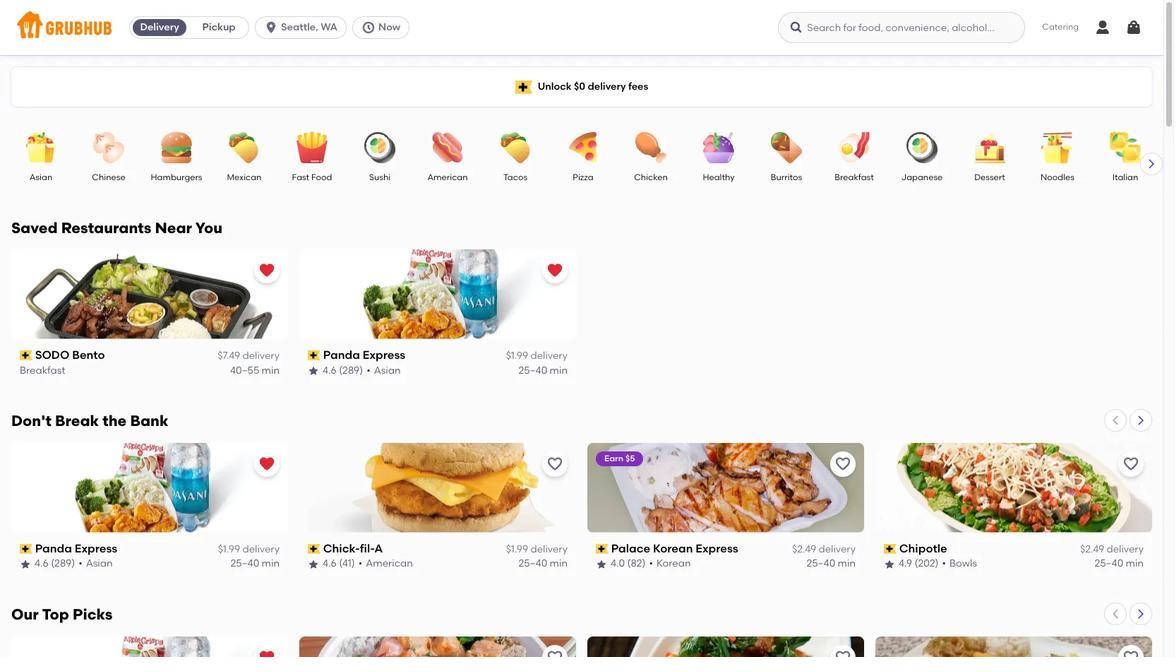 Task type: locate. For each thing, give the bounding box(es) containing it.
1 horizontal spatial asian
[[86, 558, 113, 570]]

sushi image
[[355, 132, 405, 163]]

seattle, wa
[[281, 21, 338, 33]]

(289)
[[339, 364, 363, 376], [51, 558, 75, 570]]

1 vertical spatial save this restaurant image
[[547, 649, 564, 657]]

subscription pass image left chick-
[[308, 544, 321, 554]]

pizza
[[573, 172, 594, 182]]

min for panda express logo to the middle
[[262, 558, 280, 570]]

• for the 'chick-fil-a logo'
[[359, 558, 363, 570]]

breakfast down sodo
[[20, 364, 65, 376]]

4.6 (41)
[[323, 558, 355, 570]]

0 vertical spatial • asian
[[367, 364, 401, 376]]

food
[[312, 172, 332, 182]]

4.6 (289)
[[323, 364, 363, 376], [35, 558, 75, 570]]

catering
[[1043, 22, 1080, 32]]

american image
[[423, 132, 473, 163]]

svg image for seattle, wa
[[264, 20, 278, 35]]

0 vertical spatial asian
[[30, 172, 52, 182]]

dessert image
[[966, 132, 1015, 163]]

$7.49 delivery
[[218, 350, 280, 362]]

subscription pass image for palace
[[596, 544, 609, 554]]

save this restaurant button
[[543, 451, 568, 477], [831, 451, 856, 477], [1119, 451, 1145, 477], [543, 645, 568, 657], [831, 645, 856, 657], [1119, 645, 1145, 657]]

hamburgers image
[[152, 132, 201, 163]]

1 vertical spatial 4.6 (289)
[[35, 558, 75, 570]]

• for panda express logo to the middle
[[79, 558, 82, 570]]

25–40 min
[[519, 364, 568, 376], [231, 558, 280, 570], [519, 558, 568, 570], [807, 558, 856, 570], [1095, 558, 1145, 570]]

2 vertical spatial asian
[[86, 558, 113, 570]]

0 horizontal spatial subscription pass image
[[20, 544, 32, 554]]

1 horizontal spatial save this restaurant image
[[1123, 456, 1140, 473]]

subscription pass image
[[20, 544, 32, 554], [308, 544, 321, 554]]

25–40 for palace korean express logo
[[807, 558, 836, 570]]

1 horizontal spatial subscription pass image
[[308, 544, 321, 554]]

0 horizontal spatial save this restaurant image
[[547, 649, 564, 657]]

1 horizontal spatial breakfast
[[835, 172, 874, 182]]

delivery button
[[130, 16, 189, 39]]

0 horizontal spatial • asian
[[79, 558, 113, 570]]

chipotle
[[900, 542, 948, 555]]

25–40
[[519, 364, 548, 376], [231, 558, 259, 570], [519, 558, 548, 570], [807, 558, 836, 570], [1095, 558, 1124, 570]]

save this restaurant button for chipotle logo
[[1119, 451, 1145, 477]]

2 vertical spatial panda express logo image
[[11, 636, 288, 657]]

chinese
[[92, 172, 125, 182]]

save this restaurant button for yummy kitchen logo
[[1119, 645, 1145, 657]]

$5
[[626, 453, 635, 463]]

delivery
[[588, 80, 626, 92], [243, 350, 280, 362], [531, 350, 568, 362], [243, 543, 280, 555], [531, 543, 568, 555], [819, 543, 856, 555], [1107, 543, 1145, 555]]

star icon image for palace korean express logo
[[596, 559, 608, 570]]

saved restaurant image for the bottom panda express logo
[[259, 649, 276, 657]]

grubhub plus flag logo image
[[515, 80, 532, 94]]

save this restaurant image for chipotle logo
[[1123, 456, 1140, 473]]

star icon image left 4.9
[[885, 559, 896, 570]]

chinese image
[[84, 132, 134, 163]]

0 vertical spatial breakfast
[[835, 172, 874, 182]]

subscription pass image left sodo
[[20, 351, 32, 361]]

$2.49
[[793, 543, 817, 555], [1081, 543, 1105, 555]]

1 horizontal spatial panda
[[323, 348, 360, 362]]

save this restaurant image for the 'chick-fil-a logo'
[[547, 456, 564, 473]]

• asian
[[367, 364, 401, 376], [79, 558, 113, 570]]

panda express logo image
[[300, 249, 576, 339], [11, 443, 288, 533], [11, 636, 288, 657]]

subscription pass image for panda express
[[20, 544, 32, 554]]

0 horizontal spatial $2.49
[[793, 543, 817, 555]]

1 vertical spatial american
[[366, 558, 413, 570]]

yummy kitchen logo image
[[876, 636, 1153, 657]]

0 horizontal spatial svg image
[[264, 20, 278, 35]]

american down american image at the top
[[428, 172, 468, 182]]

4.0
[[611, 558, 625, 570]]

svg image for now
[[362, 20, 376, 35]]

0 vertical spatial saved restaurant image
[[547, 262, 564, 279]]

korean
[[653, 542, 693, 555], [657, 558, 691, 570]]

panda express for topmost panda express logo star icon
[[323, 348, 406, 362]]

breakfast
[[835, 172, 874, 182], [20, 364, 65, 376]]

gopoké logo image
[[300, 636, 576, 657]]

2 subscription pass image from the left
[[308, 544, 321, 554]]

caret right icon image
[[1147, 158, 1158, 170], [1136, 415, 1147, 426], [1136, 608, 1147, 619]]

asian
[[30, 172, 52, 182], [374, 364, 401, 376], [86, 558, 113, 570]]

1 vertical spatial korean
[[657, 558, 691, 570]]

star icon image right 40–55 min
[[308, 365, 319, 376]]

breakfast down breakfast image
[[835, 172, 874, 182]]

chicken image
[[627, 132, 676, 163]]

saved restaurants near you
[[11, 219, 223, 237]]

star icon image for the 'chick-fil-a logo'
[[308, 559, 319, 570]]

save this restaurant image
[[1123, 456, 1140, 473], [547, 649, 564, 657]]

star icon image left 4.0 at right
[[596, 559, 608, 570]]

saved restaurant button
[[254, 258, 280, 283], [543, 258, 568, 283], [254, 451, 280, 477], [254, 645, 280, 657]]

2 caret left icon image from the top
[[1111, 608, 1122, 619]]

healthy
[[703, 172, 735, 182]]

•
[[367, 364, 371, 376], [79, 558, 82, 570], [359, 558, 363, 570], [650, 558, 653, 570], [943, 558, 947, 570]]

chick-fil-a logo image
[[300, 443, 576, 533]]

panda express
[[323, 348, 406, 362], [35, 542, 117, 555]]

1 vertical spatial caret left icon image
[[1111, 608, 1122, 619]]

save this restaurant image for gopoké logo
[[547, 649, 564, 657]]

1 horizontal spatial (289)
[[339, 364, 363, 376]]

our
[[11, 605, 39, 623]]

subscription pass image up "our"
[[20, 544, 32, 554]]

1 $2.49 from the left
[[793, 543, 817, 555]]

0 horizontal spatial svg image
[[790, 20, 804, 35]]

25–40 min for palace korean express logo
[[807, 558, 856, 570]]

1 vertical spatial breakfast
[[20, 364, 65, 376]]

sodo bento logo image
[[11, 249, 288, 339]]

american down 'a'
[[366, 558, 413, 570]]

4.6 for sodo bento
[[323, 364, 337, 376]]

0 horizontal spatial (289)
[[51, 558, 75, 570]]

$7.49
[[218, 350, 240, 362]]

1 caret left icon image from the top
[[1111, 415, 1122, 426]]

0 vertical spatial panda
[[323, 348, 360, 362]]

subscription pass image for chick-fil-a
[[308, 544, 321, 554]]

0 horizontal spatial panda express
[[35, 542, 117, 555]]

tacos image
[[491, 132, 540, 163]]

2 $2.49 delivery from the left
[[1081, 543, 1145, 555]]

0 horizontal spatial panda
[[35, 542, 72, 555]]

bank
[[130, 412, 168, 429]]

$1.99 delivery for sodo bento
[[506, 350, 568, 362]]

asian image
[[16, 132, 66, 163]]

restaurants
[[61, 219, 151, 237]]

2 vertical spatial caret right icon image
[[1136, 608, 1147, 619]]

pickup
[[202, 21, 236, 33]]

korean up • korean
[[653, 542, 693, 555]]

min for chipotle logo
[[1127, 558, 1145, 570]]

2 $2.49 from the left
[[1081, 543, 1105, 555]]

now button
[[353, 16, 416, 39]]

0 vertical spatial save this restaurant image
[[1123, 456, 1140, 473]]

1 horizontal spatial svg image
[[362, 20, 376, 35]]

min
[[262, 364, 280, 376], [550, 364, 568, 376], [262, 558, 280, 570], [550, 558, 568, 570], [838, 558, 856, 570], [1127, 558, 1145, 570]]

tacos
[[504, 172, 528, 182]]

don't break the bank
[[11, 412, 168, 429]]

svg image inside "seattle, wa" button
[[264, 20, 278, 35]]

1 vertical spatial saved restaurant image
[[259, 456, 276, 473]]

express
[[363, 348, 406, 362], [75, 542, 117, 555], [696, 542, 739, 555]]

4.6 for panda express
[[323, 558, 337, 570]]

0 horizontal spatial express
[[75, 542, 117, 555]]

caret left icon image for our top picks
[[1111, 608, 1122, 619]]

save this restaurant button for bai tong thai restaurant logo
[[831, 645, 856, 657]]

1 horizontal spatial $2.49
[[1081, 543, 1105, 555]]

unlock
[[538, 80, 572, 92]]

burritos image
[[762, 132, 812, 163]]

the
[[103, 412, 127, 429]]

$2.49 delivery for chipotle
[[1081, 543, 1145, 555]]

seattle,
[[281, 21, 319, 33]]

1 subscription pass image from the left
[[20, 544, 32, 554]]

chipotle logo image
[[876, 443, 1153, 533]]

1 $2.49 delivery from the left
[[793, 543, 856, 555]]

earn
[[605, 453, 624, 463]]

subscription pass image
[[20, 351, 32, 361], [308, 351, 321, 361], [596, 544, 609, 554], [885, 544, 897, 554]]

subscription pass image right $7.49 delivery
[[308, 351, 321, 361]]

delivery for palace korean express logo
[[819, 543, 856, 555]]

star icon image
[[308, 365, 319, 376], [20, 559, 31, 570], [308, 559, 319, 570], [596, 559, 608, 570], [885, 559, 896, 570]]

1 vertical spatial asian
[[374, 364, 401, 376]]

star icon image for panda express logo to the middle
[[20, 559, 31, 570]]

panda
[[323, 348, 360, 362], [35, 542, 72, 555]]

bowls
[[950, 558, 978, 570]]

korean down palace korean express
[[657, 558, 691, 570]]

0 vertical spatial panda express
[[323, 348, 406, 362]]

1 horizontal spatial • asian
[[367, 364, 401, 376]]

italian image
[[1101, 132, 1151, 163]]

0 vertical spatial (289)
[[339, 364, 363, 376]]

svg image inside now button
[[362, 20, 376, 35]]

1 vertical spatial caret right icon image
[[1136, 415, 1147, 426]]

save this restaurant image
[[547, 456, 564, 473], [835, 456, 852, 473], [835, 649, 852, 657], [1123, 649, 1140, 657]]

1 vertical spatial panda express
[[35, 542, 117, 555]]

caret right icon image for don't break the bank
[[1136, 415, 1147, 426]]

palace
[[612, 542, 651, 555]]

1 horizontal spatial american
[[428, 172, 468, 182]]

25–40 min for the 'chick-fil-a logo'
[[519, 558, 568, 570]]

$1.99 delivery
[[506, 350, 568, 362], [218, 543, 280, 555], [506, 543, 568, 555]]

picks
[[73, 605, 113, 623]]

caret left icon image
[[1111, 415, 1122, 426], [1111, 608, 1122, 619]]

express for panda express logo to the middle
[[75, 542, 117, 555]]

0 vertical spatial caret left icon image
[[1111, 415, 1122, 426]]

star icon image left the 4.6 (41)
[[308, 559, 319, 570]]

1 vertical spatial panda
[[35, 542, 72, 555]]

0 horizontal spatial $2.49 delivery
[[793, 543, 856, 555]]

delivery for sodo bento logo
[[243, 350, 280, 362]]

1 horizontal spatial express
[[363, 348, 406, 362]]

1 vertical spatial (289)
[[51, 558, 75, 570]]

star icon image up "our"
[[20, 559, 31, 570]]

subscription pass image for sodo
[[20, 351, 32, 361]]

0 horizontal spatial 4.6 (289)
[[35, 558, 75, 570]]

$1.99
[[506, 350, 529, 362], [218, 543, 240, 555], [506, 543, 529, 555]]

0 vertical spatial korean
[[653, 542, 693, 555]]

4.6
[[323, 364, 337, 376], [35, 558, 49, 570], [323, 558, 337, 570]]

2 vertical spatial saved restaurant image
[[259, 649, 276, 657]]

fast food image
[[288, 132, 337, 163]]

$2.49 delivery
[[793, 543, 856, 555], [1081, 543, 1145, 555]]

2 horizontal spatial asian
[[374, 364, 401, 376]]

1 vertical spatial • asian
[[79, 558, 113, 570]]

mexican
[[227, 172, 262, 182]]

$1.99 for bento
[[506, 350, 529, 362]]

star icon image for chipotle logo
[[885, 559, 896, 570]]

0 vertical spatial panda express logo image
[[300, 249, 576, 339]]

american
[[428, 172, 468, 182], [366, 558, 413, 570]]

1 horizontal spatial $2.49 delivery
[[1081, 543, 1145, 555]]

express for topmost panda express logo
[[363, 348, 406, 362]]

svg image
[[1126, 19, 1143, 36], [264, 20, 278, 35], [362, 20, 376, 35]]

svg image
[[1095, 19, 1112, 36], [790, 20, 804, 35]]

1 horizontal spatial panda express
[[323, 348, 406, 362]]

saved restaurant image
[[547, 262, 564, 279], [259, 456, 276, 473], [259, 649, 276, 657]]

1 horizontal spatial 4.6 (289)
[[323, 364, 363, 376]]

sodo bento
[[35, 348, 105, 362]]

now
[[379, 21, 401, 33]]

subscription pass image left 'palace'
[[596, 544, 609, 554]]



Task type: describe. For each thing, give the bounding box(es) containing it.
chicken
[[635, 172, 668, 182]]

save this restaurant image for yummy kitchen logo
[[1123, 649, 1140, 657]]

2 horizontal spatial svg image
[[1126, 19, 1143, 36]]

0 vertical spatial american
[[428, 172, 468, 182]]

star icon image for topmost panda express logo
[[308, 365, 319, 376]]

healthy image
[[694, 132, 744, 163]]

Search for food, convenience, alcohol... search field
[[779, 12, 1026, 43]]

chick-fil-a
[[323, 542, 383, 555]]

(289) for topmost panda express logo star icon
[[339, 364, 363, 376]]

0 horizontal spatial american
[[366, 558, 413, 570]]

0 vertical spatial caret right icon image
[[1147, 158, 1158, 170]]

$1.99 delivery for panda express
[[506, 543, 568, 555]]

korean for palace
[[653, 542, 693, 555]]

2 horizontal spatial express
[[696, 542, 739, 555]]

delivery for chipotle logo
[[1107, 543, 1145, 555]]

saved restaurant image for topmost panda express logo
[[547, 262, 564, 279]]

korean for •
[[657, 558, 691, 570]]

breakfast image
[[830, 132, 880, 163]]

fees
[[629, 80, 649, 92]]

save this restaurant button for the 'chick-fil-a logo'
[[543, 451, 568, 477]]

italian
[[1113, 172, 1139, 182]]

delivery for topmost panda express logo
[[531, 350, 568, 362]]

save this restaurant button for gopoké logo
[[543, 645, 568, 657]]

subscription pass image left chipotle
[[885, 544, 897, 554]]

burritos
[[771, 172, 803, 182]]

1 vertical spatial panda express logo image
[[11, 443, 288, 533]]

• asian for panda express logo to the middle's star icon
[[79, 558, 113, 570]]

• for chipotle logo
[[943, 558, 947, 570]]

• korean
[[650, 558, 691, 570]]

catering button
[[1033, 12, 1089, 44]]

delivery for panda express logo to the middle
[[243, 543, 280, 555]]

25–40 for chipotle logo
[[1095, 558, 1124, 570]]

break
[[55, 412, 99, 429]]

(82)
[[628, 558, 646, 570]]

fast food
[[292, 172, 332, 182]]

4.9 (202)
[[899, 558, 939, 570]]

• american
[[359, 558, 413, 570]]

4.9
[[899, 558, 913, 570]]

palace korean express
[[612, 542, 739, 555]]

sushi
[[369, 172, 391, 182]]

top
[[42, 605, 69, 623]]

25–40 for the 'chick-fil-a logo'
[[519, 558, 548, 570]]

min for the 'chick-fil-a logo'
[[550, 558, 568, 570]]

25–40 min for chipotle logo
[[1095, 558, 1145, 570]]

saved restaurant image for panda express logo to the middle
[[259, 456, 276, 473]]

• asian for topmost panda express logo star icon
[[367, 364, 401, 376]]

palace korean express logo image
[[588, 443, 865, 533]]

40–55
[[230, 364, 259, 376]]

$2.49 delivery for palace korean express
[[793, 543, 856, 555]]

saved
[[11, 219, 58, 237]]

don't
[[11, 412, 51, 429]]

hamburgers
[[151, 172, 202, 182]]

japanese
[[902, 172, 943, 182]]

(289) for panda express logo to the middle's star icon
[[51, 558, 75, 570]]

subscription pass image for panda
[[308, 351, 321, 361]]

0 horizontal spatial breakfast
[[20, 364, 65, 376]]

• bowls
[[943, 558, 978, 570]]

you
[[195, 219, 223, 237]]

4.0 (82)
[[611, 558, 646, 570]]

0 vertical spatial 4.6 (289)
[[323, 364, 363, 376]]

seattle, wa button
[[255, 16, 353, 39]]

noodles image
[[1034, 132, 1083, 163]]

save this restaurant image for bai tong thai restaurant logo
[[835, 649, 852, 657]]

saved restaurant image
[[259, 262, 276, 279]]

$1.99 for express
[[506, 543, 529, 555]]

earn $5
[[605, 453, 635, 463]]

asian for panda express logo to the middle
[[86, 558, 113, 570]]

dessert
[[975, 172, 1006, 182]]

sodo
[[35, 348, 69, 362]]

main navigation navigation
[[0, 0, 1164, 55]]

$2.49 for palace korean express
[[793, 543, 817, 555]]

delivery for the 'chick-fil-a logo'
[[531, 543, 568, 555]]

$0
[[574, 80, 586, 92]]

noodles
[[1041, 172, 1075, 182]]

pizza image
[[559, 132, 608, 163]]

fil-
[[360, 542, 375, 555]]

a
[[375, 542, 383, 555]]

asian for topmost panda express logo
[[374, 364, 401, 376]]

• for palace korean express logo
[[650, 558, 653, 570]]

wa
[[321, 21, 338, 33]]

bento
[[72, 348, 105, 362]]

• for topmost panda express logo
[[367, 364, 371, 376]]

panda express for panda express logo to the middle's star icon
[[35, 542, 117, 555]]

1 horizontal spatial svg image
[[1095, 19, 1112, 36]]

min for topmost panda express logo
[[550, 364, 568, 376]]

near
[[155, 219, 192, 237]]

0 horizontal spatial asian
[[30, 172, 52, 182]]

$2.49 for chipotle
[[1081, 543, 1105, 555]]

40–55 min
[[230, 364, 280, 376]]

min for palace korean express logo
[[838, 558, 856, 570]]

(202)
[[915, 558, 939, 570]]

pickup button
[[189, 16, 249, 39]]

min for sodo bento logo
[[262, 364, 280, 376]]

fast
[[292, 172, 310, 182]]

bai tong thai restaurant logo image
[[588, 636, 865, 657]]

delivery
[[140, 21, 179, 33]]

our top picks
[[11, 605, 113, 623]]

unlock $0 delivery fees
[[538, 80, 649, 92]]

japanese image
[[898, 132, 947, 163]]

(41)
[[339, 558, 355, 570]]

chick-
[[323, 542, 360, 555]]

caret right icon image for our top picks
[[1136, 608, 1147, 619]]

caret left icon image for don't break the bank
[[1111, 415, 1122, 426]]

mexican image
[[220, 132, 269, 163]]



Task type: vqa. For each thing, say whether or not it's contained in the screenshot.


